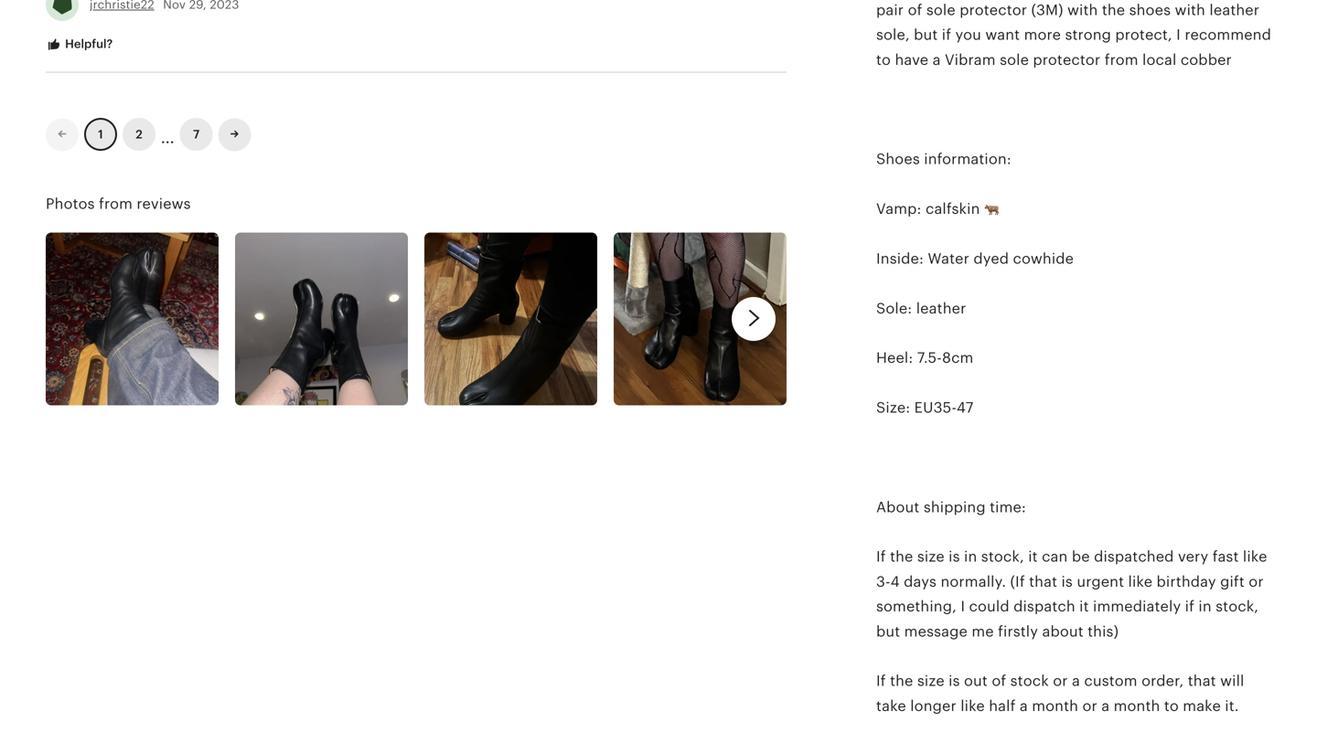 Task type: vqa. For each thing, say whether or not it's contained in the screenshot.
1st the Add to cart button from left
no



Task type: locate. For each thing, give the bounding box(es) containing it.
in right if
[[1199, 599, 1212, 615]]

0 horizontal spatial like
[[961, 698, 985, 715]]

month left to
[[1114, 698, 1160, 715]]

2 horizontal spatial or
[[1249, 574, 1264, 590]]

like
[[1243, 549, 1267, 566], [1128, 574, 1153, 590], [961, 698, 985, 715]]

inside: water dyed cowhide
[[876, 251, 1074, 267]]

in up the normally.
[[964, 549, 977, 566]]

fast
[[1213, 549, 1239, 566]]

is inside if the size is out of stock or a custom order, that will take longer like half a month or a month to make it.
[[949, 673, 960, 690]]

if up 'take'
[[876, 673, 886, 690]]

water
[[928, 251, 970, 267]]

size for days
[[917, 549, 945, 566]]

0 horizontal spatial or
[[1053, 673, 1068, 690]]

stock, up (if
[[981, 549, 1024, 566]]

2 month from the left
[[1114, 698, 1160, 715]]

like up the immediately
[[1128, 574, 1153, 590]]

1 the from the top
[[890, 549, 913, 566]]

if for if the size is out of stock or a custom order, that will take longer like half a month or a month to make it.
[[876, 673, 886, 690]]

if inside if the size is out of stock or a custom order, that will take longer like half a month or a month to make it.
[[876, 673, 886, 690]]

stock
[[1011, 673, 1049, 690]]

is for of
[[949, 673, 960, 690]]

like down out
[[961, 698, 985, 715]]

0 horizontal spatial it
[[1028, 549, 1038, 566]]

2 horizontal spatial like
[[1243, 549, 1267, 566]]

vamp: calfskin 🐂
[[876, 201, 999, 217]]

half
[[989, 698, 1016, 715]]

1 horizontal spatial stock,
[[1216, 599, 1259, 615]]

0 horizontal spatial that
[[1029, 574, 1058, 590]]

be
[[1072, 549, 1090, 566]]

shoes
[[876, 151, 920, 168]]

calfskin
[[926, 201, 980, 217]]

like inside if the size is out of stock or a custom order, that will take longer like half a month or a month to make it.
[[961, 698, 985, 715]]

size inside if the size is out of stock or a custom order, that will take longer like half a month or a month to make it.
[[917, 673, 945, 690]]

or right gift
[[1249, 574, 1264, 590]]

will
[[1220, 673, 1245, 690]]

like right fast
[[1243, 549, 1267, 566]]

2 vertical spatial or
[[1083, 698, 1098, 715]]

the inside if the size is out of stock or a custom order, that will take longer like half a month or a month to make it.
[[890, 673, 913, 690]]

1 horizontal spatial month
[[1114, 698, 1160, 715]]

i
[[961, 599, 965, 615]]

0 vertical spatial the
[[890, 549, 913, 566]]

2 if from the top
[[876, 673, 886, 690]]

about
[[876, 499, 920, 516]]

a
[[1072, 673, 1080, 690], [1020, 698, 1028, 715], [1102, 698, 1110, 715]]

is down can
[[1062, 574, 1073, 590]]

1
[[98, 128, 103, 142]]

the for longer
[[890, 673, 913, 690]]

leather
[[916, 300, 966, 317]]

0 vertical spatial it
[[1028, 549, 1038, 566]]

if inside if the size is in stock, it can be dispatched very fast like 3-4 days normally. (if that is urgent like birthday gift or something, i could dispatch it immediately if in stock, but message me firstly about this)
[[876, 549, 886, 566]]

1 vertical spatial it
[[1080, 599, 1089, 615]]

month
[[1032, 698, 1079, 715], [1114, 698, 1160, 715]]

size: eu35-47
[[876, 400, 974, 416]]

it left can
[[1028, 549, 1038, 566]]

1 size from the top
[[917, 549, 945, 566]]

the up 'take'
[[890, 673, 913, 690]]

in
[[964, 549, 977, 566], [1199, 599, 1212, 615]]

0 horizontal spatial stock,
[[981, 549, 1024, 566]]

custom
[[1084, 673, 1138, 690]]

1 vertical spatial stock,
[[1216, 599, 1259, 615]]

7
[[193, 128, 200, 142]]

0 horizontal spatial in
[[964, 549, 977, 566]]

that inside if the size is in stock, it can be dispatched very fast like 3-4 days normally. (if that is urgent like birthday gift or something, i could dispatch it immediately if in stock, but message me firstly about this)
[[1029, 574, 1058, 590]]

photos from reviews
[[46, 196, 191, 212]]

or right stock
[[1053, 673, 1068, 690]]

4
[[891, 574, 900, 590]]

0 vertical spatial is
[[949, 549, 960, 566]]

stock,
[[981, 549, 1024, 566], [1216, 599, 1259, 615]]

a left the custom
[[1072, 673, 1080, 690]]

is left out
[[949, 673, 960, 690]]

1 vertical spatial in
[[1199, 599, 1212, 615]]

0 horizontal spatial month
[[1032, 698, 1079, 715]]

that up dispatch
[[1029, 574, 1058, 590]]

cowhide
[[1013, 251, 1074, 267]]

the up 4
[[890, 549, 913, 566]]

dyed
[[974, 251, 1009, 267]]

1 vertical spatial the
[[890, 673, 913, 690]]

1 vertical spatial like
[[1128, 574, 1153, 590]]

1 horizontal spatial a
[[1072, 673, 1080, 690]]

that inside if the size is out of stock or a custom order, that will take longer like half a month or a month to make it.
[[1188, 673, 1216, 690]]

or
[[1249, 574, 1264, 590], [1053, 673, 1068, 690], [1083, 698, 1098, 715]]

something,
[[876, 599, 957, 615]]

0 vertical spatial or
[[1249, 574, 1264, 590]]

0 vertical spatial that
[[1029, 574, 1058, 590]]

could
[[969, 599, 1010, 615]]

2 vertical spatial like
[[961, 698, 985, 715]]

make
[[1183, 698, 1221, 715]]

a down the custom
[[1102, 698, 1110, 715]]

0 vertical spatial if
[[876, 549, 886, 566]]

0 vertical spatial in
[[964, 549, 977, 566]]

if
[[876, 549, 886, 566], [876, 673, 886, 690]]

1 horizontal spatial it
[[1080, 599, 1089, 615]]

very
[[1178, 549, 1209, 566]]

the for 4
[[890, 549, 913, 566]]

a right "half"
[[1020, 698, 1028, 715]]

1 if from the top
[[876, 549, 886, 566]]

2 the from the top
[[890, 673, 913, 690]]

me
[[972, 624, 994, 640]]

2 vertical spatial is
[[949, 673, 960, 690]]

helpful? button
[[32, 28, 127, 62]]

that
[[1029, 574, 1058, 590], [1188, 673, 1216, 690]]

of
[[992, 673, 1007, 690]]

stock, down gift
[[1216, 599, 1259, 615]]

size
[[917, 549, 945, 566], [917, 673, 945, 690]]

1 horizontal spatial like
[[1128, 574, 1153, 590]]

or inside if the size is in stock, it can be dispatched very fast like 3-4 days normally. (if that is urgent like birthday gift or something, i could dispatch it immediately if in stock, but message me firstly about this)
[[1249, 574, 1264, 590]]

if
[[1185, 599, 1195, 615]]

the
[[890, 549, 913, 566], [890, 673, 913, 690]]

1 vertical spatial if
[[876, 673, 886, 690]]

1 vertical spatial size
[[917, 673, 945, 690]]

if up 3-
[[876, 549, 886, 566]]

is up the normally.
[[949, 549, 960, 566]]

firstly
[[998, 624, 1038, 640]]

3-
[[876, 574, 891, 590]]

it
[[1028, 549, 1038, 566], [1080, 599, 1089, 615]]

urgent
[[1077, 574, 1124, 590]]

size up days
[[917, 549, 945, 566]]

message
[[904, 624, 968, 640]]

that up make
[[1188, 673, 1216, 690]]

the inside if the size is in stock, it can be dispatched very fast like 3-4 days normally. (if that is urgent like birthday gift or something, i could dispatch it immediately if in stock, but message me firstly about this)
[[890, 549, 913, 566]]

out
[[964, 673, 988, 690]]

0 vertical spatial size
[[917, 549, 945, 566]]

2 size from the top
[[917, 673, 945, 690]]

size inside if the size is in stock, it can be dispatched very fast like 3-4 days normally. (if that is urgent like birthday gift or something, i could dispatch it immediately if in stock, but message me firstly about this)
[[917, 549, 945, 566]]

from
[[99, 196, 133, 212]]

1 vertical spatial that
[[1188, 673, 1216, 690]]

1 horizontal spatial that
[[1188, 673, 1216, 690]]

month down stock
[[1032, 698, 1079, 715]]

sole: leather
[[876, 300, 966, 317]]

1 horizontal spatial in
[[1199, 599, 1212, 615]]

it down urgent
[[1080, 599, 1089, 615]]

or down the custom
[[1083, 698, 1098, 715]]

size for like
[[917, 673, 945, 690]]

1 vertical spatial is
[[1062, 574, 1073, 590]]

is
[[949, 549, 960, 566], [1062, 574, 1073, 590], [949, 673, 960, 690]]

…
[[161, 121, 174, 148]]

0 vertical spatial stock,
[[981, 549, 1024, 566]]

size up longer
[[917, 673, 945, 690]]

this)
[[1088, 624, 1119, 640]]

heel:
[[876, 350, 913, 367]]

if the size is in stock, it can be dispatched very fast like 3-4 days normally. (if that is urgent like birthday gift or something, i could dispatch it immediately if in stock, but message me firstly about this)
[[876, 549, 1267, 640]]



Task type: describe. For each thing, give the bounding box(es) containing it.
2 link
[[123, 118, 156, 151]]

days
[[904, 574, 937, 590]]

photos
[[46, 196, 95, 212]]

1 month from the left
[[1032, 698, 1079, 715]]

1 link
[[84, 118, 117, 151]]

0 horizontal spatial a
[[1020, 698, 1028, 715]]

sole:
[[876, 300, 912, 317]]

inside:
[[876, 251, 924, 267]]

is for stock,
[[949, 549, 960, 566]]

about shipping time:
[[876, 499, 1026, 516]]

can
[[1042, 549, 1068, 566]]

shoes information:
[[876, 151, 1012, 168]]

47
[[957, 400, 974, 416]]

dispatched
[[1094, 549, 1174, 566]]

gift
[[1220, 574, 1245, 590]]

1 horizontal spatial or
[[1083, 698, 1098, 715]]

order,
[[1142, 673, 1184, 690]]

birthday
[[1157, 574, 1216, 590]]

7.5-
[[917, 350, 942, 367]]

take
[[876, 698, 906, 715]]

if the size is out of stock or a custom order, that will take longer like half a month or a month to make it.
[[876, 673, 1245, 715]]

(if
[[1010, 574, 1025, 590]]

dispatch
[[1014, 599, 1076, 615]]

it.
[[1225, 698, 1239, 715]]

if for if the size is in stock, it can be dispatched very fast like 3-4 days normally. (if that is urgent like birthday gift or something, i could dispatch it immediately if in stock, but message me firstly about this)
[[876, 549, 886, 566]]

eu35-
[[915, 400, 957, 416]]

to
[[1164, 698, 1179, 715]]

longer
[[910, 698, 957, 715]]

size:
[[876, 400, 910, 416]]

vamp:
[[876, 201, 922, 217]]

normally.
[[941, 574, 1006, 590]]

about
[[1042, 624, 1084, 640]]

information:
[[924, 151, 1012, 168]]

immediately
[[1093, 599, 1181, 615]]

heel: 7.5-8cm
[[876, 350, 974, 367]]

7 link
[[180, 118, 213, 151]]

1 vertical spatial or
[[1053, 673, 1068, 690]]

time:
[[990, 499, 1026, 516]]

shipping
[[924, 499, 986, 516]]

2
[[136, 128, 143, 142]]

but
[[876, 624, 900, 640]]

helpful?
[[62, 37, 113, 51]]

8cm
[[942, 350, 974, 367]]

0 vertical spatial like
[[1243, 549, 1267, 566]]

🐂
[[984, 201, 999, 217]]

2 horizontal spatial a
[[1102, 698, 1110, 715]]

reviews
[[137, 196, 191, 212]]



